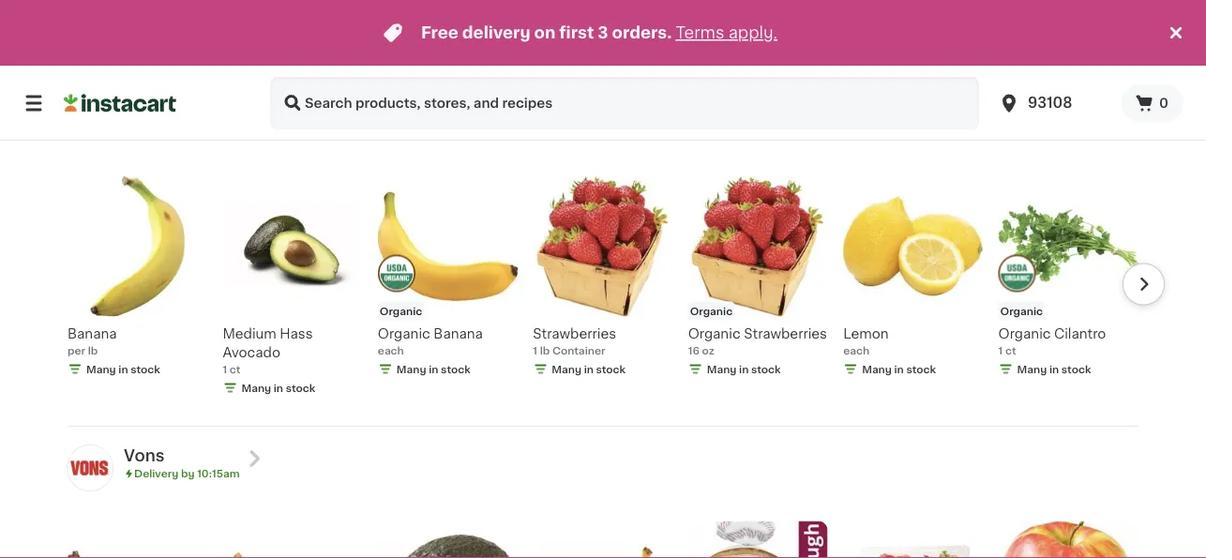Task type: locate. For each thing, give the bounding box(es) containing it.
1 horizontal spatial ct
[[1005, 345, 1016, 355]]

item carousel region
[[41, 169, 1165, 418]]

by left 10:15am
[[181, 469, 195, 479]]

many down avocado on the bottom of the page
[[241, 383, 271, 393]]

in for strawberries
[[739, 364, 749, 374]]

1 horizontal spatial 1
[[533, 345, 537, 355]]

many for cilantro
[[1017, 364, 1047, 374]]

lb right per
[[88, 345, 98, 355]]

lemon
[[843, 327, 889, 340]]

1 inside medium hass avocado 1 ct
[[223, 364, 227, 374]]

many down banana per lb
[[86, 364, 116, 374]]

stock for medium hass avocado
[[286, 383, 315, 393]]

0 vertical spatial ct
[[1005, 345, 1016, 355]]

on
[[534, 25, 556, 41]]

1 down item badge icon
[[999, 345, 1003, 355]]

strawberries up container
[[533, 327, 616, 340]]

each inside organic banana each
[[378, 345, 404, 355]]

0 horizontal spatial lb
[[88, 345, 98, 355]]

1 horizontal spatial each
[[843, 345, 870, 355]]

item badge image
[[999, 255, 1036, 292]]

delivery by 10:15am
[[134, 469, 240, 479]]

ct
[[1005, 345, 1016, 355], [230, 364, 241, 374]]

0 vertical spatial by
[[181, 111, 195, 121]]

2 delivery from the top
[[134, 469, 178, 479]]

1 vertical spatial by
[[181, 469, 195, 479]]

1 strawberries from the left
[[533, 327, 616, 340]]

0 horizontal spatial each
[[378, 345, 404, 355]]

many for 1
[[552, 364, 581, 374]]

many in stock for per
[[86, 364, 160, 374]]

many in stock down banana per lb
[[86, 364, 160, 374]]

vons image
[[68, 446, 113, 491]]

many for banana
[[397, 364, 426, 374]]

many in stock down container
[[552, 364, 626, 374]]

delivery down 'sprouts'
[[134, 111, 178, 121]]

many in stock down organic strawberries 16 oz
[[707, 364, 781, 374]]

ct down item badge icon
[[1005, 345, 1016, 355]]

93108 button
[[987, 77, 1122, 129]]

many for each
[[862, 364, 892, 374]]

each inside lemon each
[[843, 345, 870, 355]]

in
[[119, 364, 128, 374], [429, 364, 438, 374], [584, 364, 594, 374], [739, 364, 749, 374], [894, 364, 904, 374], [1049, 364, 1059, 374], [274, 383, 283, 393]]

breakfast link
[[432, 15, 524, 38]]

by left 10:10am
[[181, 111, 195, 121]]

many in stock down lemon each
[[862, 364, 936, 374]]

1
[[533, 345, 537, 355], [999, 345, 1003, 355], [223, 364, 227, 374]]

banana
[[68, 327, 117, 340], [434, 327, 483, 340]]

1 down avocado on the bottom of the page
[[223, 364, 227, 374]]

0 horizontal spatial banana
[[68, 327, 117, 340]]

many in stock down medium hass avocado 1 ct
[[241, 383, 315, 393]]

lemon each
[[843, 327, 889, 355]]

2 horizontal spatial 1
[[999, 345, 1003, 355]]

1 horizontal spatial lb
[[540, 345, 550, 355]]

lb for banana
[[88, 345, 98, 355]]

0 horizontal spatial 1
[[223, 364, 227, 374]]

strawberries 1 lb container
[[533, 327, 616, 355]]

first
[[559, 25, 594, 41]]

many in stock for banana
[[397, 364, 471, 374]]

many in stock down organic cilantro 1 ct
[[1017, 364, 1091, 374]]

lb left container
[[540, 345, 550, 355]]

1 delivery from the top
[[134, 111, 178, 121]]

banana inside organic banana each
[[434, 327, 483, 340]]

2 by from the top
[[181, 469, 195, 479]]

container
[[552, 345, 605, 355]]

avocado
[[223, 346, 280, 359]]

many in stock
[[86, 364, 160, 374], [397, 364, 471, 374], [552, 364, 626, 374], [707, 364, 781, 374], [862, 364, 936, 374], [1017, 364, 1091, 374], [241, 383, 315, 393]]

each down item badge image
[[378, 345, 404, 355]]

2 lb from the left
[[540, 345, 550, 355]]

10:15am
[[197, 469, 240, 479]]

limited time offer region
[[0, 0, 1165, 66]]

delivery
[[134, 111, 178, 121], [134, 469, 178, 479]]

farmers
[[192, 91, 260, 106]]

many for strawberries
[[707, 364, 737, 374]]

0
[[1159, 97, 1169, 110]]

each
[[378, 345, 404, 355], [843, 345, 870, 355]]

Search field
[[270, 77, 979, 129]]

2 banana from the left
[[434, 327, 483, 340]]

vons
[[124, 448, 165, 464]]

0 button
[[1122, 84, 1184, 122]]

delivery down the vons
[[134, 469, 178, 479]]

1 vertical spatial ct
[[230, 364, 241, 374]]

strawberries
[[533, 327, 616, 340], [744, 327, 827, 340]]

1 left container
[[533, 345, 537, 355]]

lb inside the strawberries 1 lb container
[[540, 345, 550, 355]]

0 vertical spatial delivery
[[134, 111, 178, 121]]

1 each from the left
[[378, 345, 404, 355]]

delivery
[[462, 25, 531, 41]]

many down lemon each
[[862, 364, 892, 374]]

each down lemon
[[843, 345, 870, 355]]

strawberries inside organic strawberries 16 oz
[[744, 327, 827, 340]]

by
[[181, 111, 195, 121], [181, 469, 195, 479]]

many
[[86, 364, 116, 374], [397, 364, 426, 374], [552, 364, 581, 374], [707, 364, 737, 374], [862, 364, 892, 374], [1017, 364, 1047, 374], [241, 383, 271, 393]]

1 horizontal spatial strawberries
[[744, 327, 827, 340]]

93108 button
[[998, 77, 1111, 129]]

per
[[68, 345, 85, 355]]

item badge image
[[378, 255, 415, 292]]

many down organic cilantro 1 ct
[[1017, 364, 1047, 374]]

1 vertical spatial delivery
[[134, 469, 178, 479]]

1 lb from the left
[[88, 345, 98, 355]]

oz
[[702, 345, 714, 355]]

1 inside organic cilantro 1 ct
[[999, 345, 1003, 355]]

strawberries left lemon
[[744, 327, 827, 340]]

ct down avocado on the bottom of the page
[[230, 364, 241, 374]]

0 horizontal spatial ct
[[230, 364, 241, 374]]

instacart logo image
[[64, 92, 176, 114]]

0 horizontal spatial strawberries
[[533, 327, 616, 340]]

1 by from the top
[[181, 111, 195, 121]]

None search field
[[270, 77, 979, 129]]

lb
[[88, 345, 98, 355], [540, 345, 550, 355]]

organic
[[380, 306, 422, 316], [690, 306, 733, 316], [1000, 306, 1043, 316], [378, 327, 430, 340], [688, 327, 741, 340], [999, 327, 1051, 340]]

many in stock down organic banana each at left
[[397, 364, 471, 374]]

many down container
[[552, 364, 581, 374]]

93108
[[1028, 96, 1072, 110]]

1 horizontal spatial banana
[[434, 327, 483, 340]]

10:10am
[[197, 111, 240, 121]]

many down oz at the bottom right of page
[[707, 364, 737, 374]]

many down organic banana each at left
[[397, 364, 426, 374]]

stock for lemon
[[906, 364, 936, 374]]

2 each from the left
[[843, 345, 870, 355]]

lb inside banana per lb
[[88, 345, 98, 355]]

delivery by 10:10am
[[134, 111, 240, 121]]

free delivery on first 3 orders. terms apply.
[[421, 25, 778, 41]]

2 strawberries from the left
[[744, 327, 827, 340]]

many in stock for each
[[862, 364, 936, 374]]

stock
[[131, 364, 160, 374], [441, 364, 471, 374], [596, 364, 626, 374], [751, 364, 781, 374], [906, 364, 936, 374], [1062, 364, 1091, 374], [286, 383, 315, 393]]



Task type: vqa. For each thing, say whether or not it's contained in the screenshot.
"item badge" image
yes



Task type: describe. For each thing, give the bounding box(es) containing it.
stock for organic banana
[[441, 364, 471, 374]]

in for cilantro
[[1049, 364, 1059, 374]]

lb for strawberries
[[540, 345, 550, 355]]

ct inside organic cilantro 1 ct
[[1005, 345, 1016, 355]]

hass
[[280, 327, 313, 340]]

terms
[[676, 25, 725, 41]]

organic cilantro 1 ct
[[999, 327, 1106, 355]]

sprouts farmers market
[[124, 91, 321, 106]]

delivery for sprouts farmers market
[[134, 111, 178, 121]]

many in stock for hass
[[241, 383, 315, 393]]

in for hass
[[274, 383, 283, 393]]

terms apply. link
[[676, 25, 778, 41]]

1 inside the strawberries 1 lb container
[[533, 345, 537, 355]]

breakfast
[[445, 20, 510, 33]]

delivery for vons
[[134, 469, 178, 479]]

many in stock for strawberries
[[707, 364, 781, 374]]

stock for banana
[[131, 364, 160, 374]]

3
[[598, 25, 608, 41]]

1 banana from the left
[[68, 327, 117, 340]]

ct inside medium hass avocado 1 ct
[[230, 364, 241, 374]]

organic strawberries 16 oz
[[688, 327, 827, 355]]

organic inside organic banana each
[[378, 327, 430, 340]]

in for 1
[[584, 364, 594, 374]]

banana per lb
[[68, 327, 117, 355]]

pets link
[[368, 15, 424, 38]]

cilantro
[[1054, 327, 1106, 340]]

pets
[[381, 20, 411, 33]]

by for vons
[[181, 469, 195, 479]]

medium hass avocado 1 ct
[[223, 327, 313, 374]]

medium
[[223, 327, 276, 340]]

in for banana
[[429, 364, 438, 374]]

in for each
[[894, 364, 904, 374]]

many for hass
[[241, 383, 271, 393]]

many in stock for 1
[[552, 364, 626, 374]]

organic inside organic strawberries 16 oz
[[688, 327, 741, 340]]

organic inside organic cilantro 1 ct
[[999, 327, 1051, 340]]

apply.
[[729, 25, 778, 41]]

sprouts
[[124, 91, 188, 106]]

by for sprouts farmers market
[[181, 111, 195, 121]]

market
[[264, 91, 321, 106]]

in for per
[[119, 364, 128, 374]]

organic banana each
[[378, 327, 483, 355]]

orders.
[[612, 25, 672, 41]]

16
[[688, 345, 700, 355]]

free
[[421, 25, 459, 41]]

many for per
[[86, 364, 116, 374]]

many in stock for cilantro
[[1017, 364, 1091, 374]]

stock for strawberries
[[596, 364, 626, 374]]

stock for organic strawberries
[[751, 364, 781, 374]]

stock for organic cilantro
[[1062, 364, 1091, 374]]



